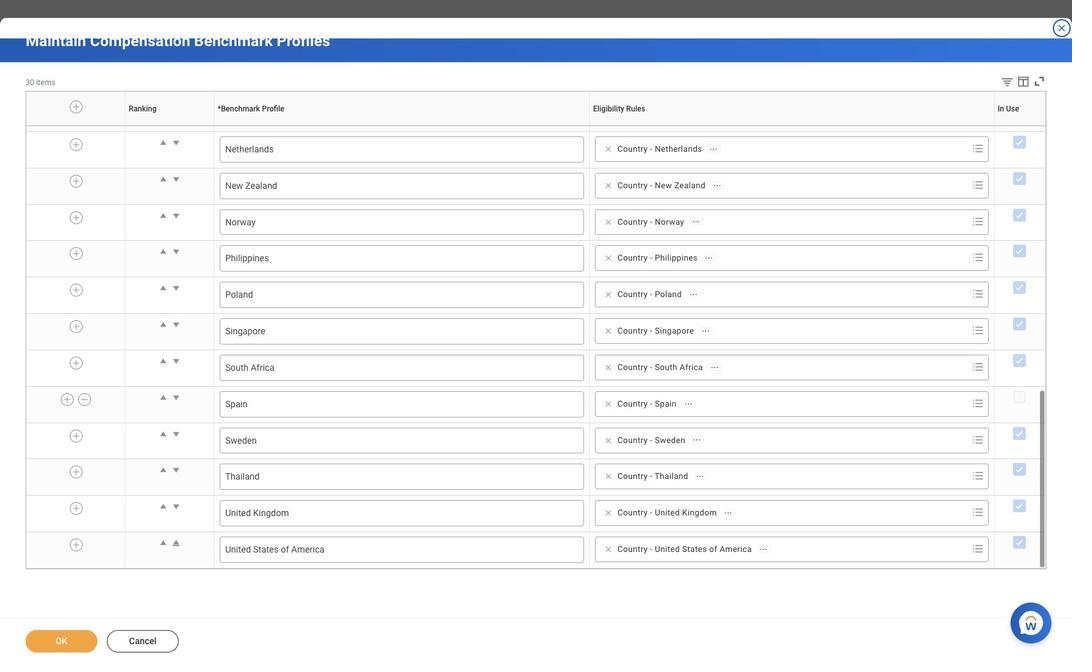 Task type: vqa. For each thing, say whether or not it's contained in the screenshot.


Task type: locate. For each thing, give the bounding box(es) containing it.
maintain compensation benchmark profiles main content
[[0, 0, 1073, 664]]

2 singapore from the left
[[655, 326, 694, 336]]

country - united kingdom, press delete to clear value. option
[[600, 506, 740, 521]]

1 horizontal spatial thailand
[[655, 472, 689, 481]]

country down 'country - united kingdom' element
[[618, 545, 648, 554]]

country down country - thailand element
[[618, 508, 648, 518]]

related actions image for country - spain
[[684, 400, 693, 409]]

x small image for country - united states of america
[[602, 543, 615, 556]]

2 netherlands from the left
[[655, 144, 702, 154]]

country - united states of america
[[618, 545, 752, 554]]

1 poland from the left
[[225, 290, 253, 300]]

related actions image up country - united states of america, press delete to clear value. 'option'
[[724, 509, 733, 518]]

country - spain element
[[618, 398, 677, 410]]

11 x small image from the top
[[602, 543, 615, 556]]

rules
[[626, 104, 646, 113]]

new zealand
[[225, 181, 277, 191]]

12 row element from the top
[[26, 459, 1046, 496]]

x small image
[[602, 143, 615, 156]]

country - norway element
[[618, 216, 685, 228]]

x small image inside the country - sweden, press delete to clear value. option
[[602, 434, 615, 447]]

United States of America text field
[[225, 544, 579, 556]]

country - new zealand, press delete to clear value. option
[[600, 178, 728, 193]]

1 horizontal spatial africa
[[680, 363, 703, 372]]

1 country from the top
[[618, 144, 648, 154]]

south
[[225, 363, 249, 373], [655, 363, 678, 372]]

united inside option
[[655, 508, 680, 518]]

poland inside country - poland element
[[655, 290, 682, 299]]

2 - from the top
[[650, 181, 653, 190]]

1 check small image from the top
[[1013, 135, 1028, 150]]

netherlands
[[225, 144, 274, 154], [655, 144, 702, 154]]

- up country - sweden in the right of the page
[[650, 399, 653, 409]]

2 vertical spatial caret down image
[[170, 501, 183, 513]]

2 kingdom from the left
[[683, 508, 717, 518]]

- up country - norway
[[650, 181, 653, 190]]

1 x small image from the top
[[602, 179, 615, 192]]

x small image for country - new zealand
[[602, 179, 615, 192]]

new inside text box
[[225, 181, 243, 191]]

country - thailand element
[[618, 471, 689, 483]]

row element
[[26, 92, 1049, 126], [26, 95, 1046, 132], [26, 132, 1046, 168], [26, 168, 1046, 204], [26, 204, 1046, 241], [26, 241, 1046, 277], [26, 277, 1046, 314], [26, 314, 1046, 350], [26, 350, 1046, 387], [26, 387, 1046, 423], [26, 423, 1046, 459], [26, 459, 1046, 496], [26, 496, 1046, 532], [26, 532, 1046, 569]]

- down the country - singapore element
[[650, 363, 653, 372]]

1 check small image from the top
[[1013, 171, 1028, 186]]

country - new zealand element
[[618, 180, 706, 191]]

1 netherlands from the left
[[225, 144, 274, 154]]

prompts image
[[971, 177, 986, 193], [971, 469, 986, 484], [971, 505, 986, 520]]

caret up image for fourth caret down image from the bottom
[[157, 319, 170, 331]]

8 country from the top
[[618, 399, 648, 409]]

toolbar
[[991, 74, 1047, 91]]

netherlands up new zealand
[[225, 144, 274, 154]]

new
[[225, 181, 243, 191], [655, 181, 672, 190]]

- for country - united states of america
[[650, 545, 653, 554]]

caret up image
[[157, 173, 170, 186], [157, 246, 170, 259], [157, 355, 170, 368]]

2 africa from the left
[[680, 363, 703, 372]]

1 philippines from the left
[[225, 253, 269, 264]]

norway
[[225, 217, 256, 227], [655, 217, 685, 227]]

country - poland element
[[618, 289, 682, 301]]

country down country - sweden element
[[618, 472, 648, 481]]

prompts image for country - philippines
[[971, 250, 986, 266]]

america
[[291, 545, 325, 555], [720, 545, 752, 554]]

related actions image
[[713, 181, 722, 190], [692, 218, 701, 226], [705, 254, 714, 263], [693, 436, 702, 445], [724, 509, 733, 518]]

country
[[618, 144, 648, 154], [618, 181, 648, 190], [618, 217, 648, 227], [618, 253, 648, 263], [618, 290, 648, 299], [618, 326, 648, 336], [618, 363, 648, 372], [618, 399, 648, 409], [618, 435, 648, 445], [618, 472, 648, 481], [618, 508, 648, 518], [618, 545, 648, 554]]

of down country - united kingdom, press delete to clear value. option
[[710, 545, 718, 554]]

country up country - norway
[[618, 181, 648, 190]]

country up country - philippines
[[618, 217, 648, 227]]

caret up image for 8th caret down image from the top of the maintain compensation benchmark profiles main content
[[157, 464, 170, 477]]

3 prompts image from the top
[[971, 250, 986, 266]]

0 horizontal spatial singapore
[[225, 326, 266, 336]]

4 x small image from the top
[[602, 289, 615, 301]]

united inside text box
[[225, 508, 251, 519]]

country - singapore
[[618, 326, 694, 336]]

caret down image
[[170, 173, 183, 186], [170, 209, 183, 222], [170, 246, 183, 259], [170, 282, 183, 295], [170, 319, 183, 331], [170, 355, 183, 368], [170, 391, 183, 404], [170, 464, 183, 477]]

x small image inside country - united kingdom, press delete to clear value. option
[[602, 507, 615, 520]]

america inside country - united states of america element
[[720, 545, 752, 554]]

7 prompts image from the top
[[971, 396, 986, 411]]

13 row element from the top
[[26, 496, 1046, 532]]

plus image
[[72, 101, 81, 112], [71, 212, 80, 223], [71, 248, 80, 260], [71, 321, 80, 333], [71, 430, 80, 442], [71, 467, 80, 478], [71, 540, 80, 551]]

row element containing singapore
[[26, 314, 1046, 350]]

united down united kingdom
[[225, 545, 251, 555]]

philippines inside option
[[655, 253, 698, 263]]

states down country - united kingdom, press delete to clear value. option
[[683, 545, 707, 554]]

1 horizontal spatial zealand
[[675, 181, 706, 190]]

check small image for sweden
[[1013, 426, 1028, 441]]

1 vertical spatial caret up image
[[157, 246, 170, 259]]

9 prompts image from the top
[[971, 541, 986, 557]]

country up country - sweden in the right of the page
[[618, 399, 648, 409]]

netherlands inside netherlands text field
[[225, 144, 274, 154]]

5 x small image from the top
[[602, 325, 615, 338]]

2 vertical spatial prompts image
[[971, 505, 986, 520]]

country - norway
[[618, 217, 685, 227]]

2 prompts image from the top
[[971, 469, 986, 484]]

country - thailand, press delete to clear value. option
[[600, 469, 711, 485]]

7 x small image from the top
[[602, 398, 615, 411]]

netherlands inside country - netherlands 'element'
[[655, 144, 702, 154]]

10 x small image from the top
[[602, 507, 615, 520]]

0 horizontal spatial kingdom
[[253, 508, 289, 519]]

- down 'country - united kingdom' element
[[650, 545, 653, 554]]

10 - from the top
[[650, 472, 653, 481]]

4 caret up image from the top
[[157, 319, 170, 331]]

prompts image for thailand
[[971, 469, 986, 484]]

2 caret down image from the top
[[170, 209, 183, 222]]

0 horizontal spatial norway
[[225, 217, 256, 227]]

related actions image for country - thailand
[[696, 472, 705, 481]]

netherlands up country - new zealand, press delete to clear value. option
[[655, 144, 702, 154]]

0 vertical spatial caret down image
[[170, 136, 183, 149]]

10 country from the top
[[618, 472, 648, 481]]

Norway text field
[[225, 216, 579, 228]]

- for country - norway
[[650, 217, 653, 227]]

country up the country - singapore
[[618, 290, 648, 299]]

caret up image for seventh caret down image
[[157, 391, 170, 404]]

related actions image inside country - new zealand, press delete to clear value. option
[[713, 181, 722, 190]]

2 thailand from the left
[[655, 472, 689, 481]]

4 check small image from the top
[[1013, 426, 1028, 441]]

caret up image for 7th caret down image from the bottom of the maintain compensation benchmark profiles main content
[[157, 209, 170, 222]]

3 row element from the top
[[26, 132, 1046, 168]]

- for country - philippines
[[650, 253, 653, 263]]

1 horizontal spatial philippines
[[655, 253, 698, 263]]

caret up image for philippines
[[157, 246, 170, 259]]

kingdom up country - united states of america, press delete to clear value. 'option'
[[683, 508, 717, 518]]

country - new zealand
[[618, 181, 706, 190]]

x small image inside country - poland, press delete to clear value. option
[[602, 289, 615, 301]]

country - spain, press delete to clear value. option
[[600, 396, 699, 412]]

9 x small image from the top
[[602, 471, 615, 483]]

benchmark
[[194, 32, 273, 50], [221, 104, 260, 113]]

country for country - netherlands
[[618, 144, 648, 154]]

6 row element from the top
[[26, 241, 1046, 277]]

x small image inside country - south africa, press delete to clear value. option
[[602, 361, 615, 374]]

of down united kingdom
[[281, 545, 289, 555]]

spain down south africa
[[225, 399, 248, 409]]

related actions image for country - south africa
[[710, 363, 719, 372]]

1 horizontal spatial poland
[[655, 290, 682, 299]]

1 row element from the top
[[26, 92, 1049, 126]]

8 - from the top
[[650, 399, 653, 409]]

x small image
[[602, 179, 615, 192], [602, 216, 615, 229], [602, 252, 615, 265], [602, 289, 615, 301], [602, 325, 615, 338], [602, 361, 615, 374], [602, 398, 615, 411], [602, 434, 615, 447], [602, 471, 615, 483], [602, 507, 615, 520], [602, 543, 615, 556]]

11 - from the top
[[650, 508, 653, 518]]

states
[[253, 545, 279, 555], [683, 545, 707, 554]]

united down "country - thailand, press delete to clear value." option
[[655, 508, 680, 518]]

1 new from the left
[[225, 181, 243, 191]]

country for country - thailand
[[618, 472, 648, 481]]

1 caret up image from the top
[[157, 173, 170, 186]]

- for country - united kingdom
[[650, 508, 653, 518]]

plus image for row element containing united states of america
[[71, 540, 80, 551]]

1 horizontal spatial south
[[655, 363, 678, 372]]

1 vertical spatial benchmark
[[221, 104, 260, 113]]

11 country from the top
[[618, 508, 648, 518]]

kingdom inside option
[[683, 508, 717, 518]]

country - sweden element
[[618, 435, 686, 446]]

related actions image inside country - united kingdom, press delete to clear value. option
[[724, 509, 733, 518]]

1 horizontal spatial norway
[[655, 217, 685, 227]]

0 vertical spatial prompts image
[[971, 177, 986, 193]]

4 - from the top
[[650, 253, 653, 263]]

0 horizontal spatial south
[[225, 363, 249, 373]]

sweden inside text field
[[225, 435, 257, 446]]

row element containing spain
[[26, 387, 1046, 423]]

1 vertical spatial caret down image
[[170, 428, 183, 441]]

in use
[[998, 104, 1020, 113]]

14 row element from the top
[[26, 532, 1046, 569]]

x small image inside country - philippines, press delete to clear value. option
[[602, 252, 615, 265]]

5 country from the top
[[618, 290, 648, 299]]

9 row element from the top
[[26, 350, 1046, 387]]

row element containing united states of america
[[26, 532, 1046, 569]]

30
[[26, 78, 34, 87]]

1 horizontal spatial sweden
[[655, 435, 686, 445]]

singapore
[[225, 326, 266, 336], [655, 326, 694, 336]]

9 - from the top
[[650, 435, 653, 445]]

2 x small image from the top
[[602, 216, 615, 229]]

africa inside text box
[[251, 363, 275, 373]]

1 sweden from the left
[[225, 435, 257, 446]]

related actions image right country - sweden element
[[693, 436, 702, 445]]

country - poland, press delete to clear value. option
[[600, 287, 705, 303]]

norway down new zealand
[[225, 217, 256, 227]]

philippines
[[225, 253, 269, 264], [655, 253, 698, 263]]

1 horizontal spatial america
[[720, 545, 752, 554]]

country - united states of america, press delete to clear value. option
[[600, 542, 775, 558]]

- up country - philippines
[[650, 217, 653, 227]]

workday assistant region
[[1011, 598, 1057, 644]]

maintain compensation benchmark profiles
[[26, 32, 330, 50]]

8 x small image from the top
[[602, 434, 615, 447]]

1 horizontal spatial of
[[710, 545, 718, 554]]

8 prompts image from the top
[[971, 432, 986, 448]]

2 prompts image from the top
[[971, 214, 986, 229]]

country - norway, press delete to clear value. option
[[600, 214, 707, 230]]

check small image
[[1013, 171, 1028, 186], [1013, 244, 1028, 259], [1013, 280, 1028, 296], [1013, 317, 1028, 332]]

- for country - singapore
[[650, 326, 653, 336]]

africa inside option
[[680, 363, 703, 372]]

country inside option
[[618, 435, 648, 445]]

thailand
[[225, 472, 260, 482], [655, 472, 689, 481]]

- down country - thailand element
[[650, 508, 653, 518]]

1 south from the left
[[225, 363, 249, 373]]

2 row element from the top
[[26, 95, 1046, 132]]

0 horizontal spatial thailand
[[225, 472, 260, 482]]

row element containing south africa
[[26, 350, 1046, 387]]

related actions image inside the country - sweden, press delete to clear value. option
[[693, 436, 702, 445]]

united up "united states of america"
[[225, 508, 251, 519]]

plus image for row element containing norway
[[71, 212, 80, 223]]

x small image inside "country - thailand, press delete to clear value." option
[[602, 471, 615, 483]]

norway down country - new zealand, press delete to clear value. option
[[655, 217, 685, 227]]

2 vertical spatial caret up image
[[157, 355, 170, 368]]

check small image
[[1013, 135, 1028, 150], [1013, 207, 1028, 223], [1013, 353, 1028, 368], [1013, 426, 1028, 441], [1013, 462, 1028, 478], [1013, 499, 1028, 514], [1013, 535, 1028, 550]]

country - sweden
[[618, 435, 686, 445]]

2 zealand from the left
[[675, 181, 706, 190]]

0 horizontal spatial of
[[281, 545, 289, 555]]

thailand inside option
[[655, 472, 689, 481]]

3 check small image from the top
[[1013, 353, 1028, 368]]

4 check small image from the top
[[1013, 317, 1028, 332]]

cancel button
[[107, 631, 179, 653]]

united
[[225, 508, 251, 519], [655, 508, 680, 518], [225, 545, 251, 555], [655, 545, 680, 554]]

check small image for south africa
[[1013, 353, 1028, 368]]

country inside 'option'
[[618, 545, 648, 554]]

2 philippines from the left
[[655, 253, 698, 263]]

9 country from the top
[[618, 435, 648, 445]]

7 caret up image from the top
[[157, 464, 170, 477]]

plus image for row element containing thailand
[[71, 467, 80, 478]]

1 horizontal spatial netherlands
[[655, 144, 702, 154]]

0 horizontal spatial netherlands
[[225, 144, 274, 154]]

zealand
[[245, 181, 277, 191], [675, 181, 706, 190]]

1 horizontal spatial kingdom
[[683, 508, 717, 518]]

singapore up south africa
[[225, 326, 266, 336]]

1 vertical spatial prompts image
[[971, 469, 986, 484]]

country down country - poland element
[[618, 326, 648, 336]]

6 x small image from the top
[[602, 361, 615, 374]]

3 caret down image from the top
[[170, 501, 183, 513]]

country - thailand
[[618, 472, 689, 481]]

plus image for netherlands
[[71, 139, 80, 151]]

plus image for row element containing singapore
[[71, 321, 80, 333]]

7 row element from the top
[[26, 277, 1046, 314]]

9 caret up image from the top
[[157, 537, 170, 550]]

2 check small image from the top
[[1013, 207, 1028, 223]]

0 horizontal spatial new
[[225, 181, 243, 191]]

prompts image for country - south africa
[[971, 359, 986, 375]]

5 row element from the top
[[26, 204, 1046, 241]]

prompts image
[[971, 141, 986, 156], [971, 214, 986, 229], [971, 250, 986, 266], [971, 287, 986, 302], [971, 323, 986, 338], [971, 359, 986, 375], [971, 396, 986, 411], [971, 432, 986, 448], [971, 541, 986, 557]]

kingdom up "united states of america"
[[253, 508, 289, 519]]

6 prompts image from the top
[[971, 359, 986, 375]]

1 america from the left
[[291, 545, 325, 555]]

plus image
[[71, 139, 80, 151], [71, 175, 80, 187], [71, 285, 80, 296], [71, 358, 80, 369], [63, 394, 72, 405], [71, 503, 80, 515]]

1 states from the left
[[253, 545, 279, 555]]

0 horizontal spatial philippines
[[225, 253, 269, 264]]

kingdom
[[253, 508, 289, 519], [683, 508, 717, 518]]

eligibility
[[593, 104, 625, 113]]

caret up image
[[157, 136, 170, 149], [157, 209, 170, 222], [157, 282, 170, 295], [157, 319, 170, 331], [157, 391, 170, 404], [157, 428, 170, 441], [157, 464, 170, 477], [157, 501, 170, 513], [157, 537, 170, 550]]

profile
[[262, 104, 285, 113]]

x small image for country - spain
[[602, 398, 615, 411]]

caret down image
[[170, 136, 183, 149], [170, 428, 183, 441], [170, 501, 183, 513]]

- up country - new zealand at right top
[[650, 144, 653, 154]]

x small image inside country - united states of america, press delete to clear value. 'option'
[[602, 543, 615, 556]]

Netherlands text field
[[225, 144, 579, 156]]

country up country - spain at the right bottom of page
[[618, 363, 648, 372]]

1 kingdom from the left
[[253, 508, 289, 519]]

0 horizontal spatial poland
[[225, 290, 253, 300]]

1 thailand from the left
[[225, 472, 260, 482]]

sweden
[[225, 435, 257, 446], [655, 435, 686, 445]]

country up country - poland
[[618, 253, 648, 263]]

related actions image right country - philippines element
[[705, 254, 714, 263]]

of
[[281, 545, 289, 555], [710, 545, 718, 554]]

check small image for netherlands
[[1013, 135, 1028, 150]]

related actions image right country - norway element
[[692, 218, 701, 226]]

spain
[[225, 399, 248, 409], [655, 399, 677, 409]]

x small image inside country - singapore, press delete to clear value. option
[[602, 325, 615, 338]]

poland inside poland text field
[[225, 290, 253, 300]]

1 horizontal spatial new
[[655, 181, 672, 190]]

3 x small image from the top
[[602, 252, 615, 265]]

- down country - poland, press delete to clear value. option
[[650, 326, 653, 336]]

2 south from the left
[[655, 363, 678, 372]]

kingdom inside text box
[[253, 508, 289, 519]]

0 horizontal spatial zealand
[[245, 181, 277, 191]]

country right x small icon
[[618, 144, 648, 154]]

2 poland from the left
[[655, 290, 682, 299]]

7 country from the top
[[618, 363, 648, 372]]

- down country - philippines element
[[650, 290, 653, 299]]

thailand up united kingdom
[[225, 472, 260, 482]]

states down united kingdom
[[253, 545, 279, 555]]

- down country - norway element
[[650, 253, 653, 263]]

related actions image inside country - netherlands, press delete to clear value. option
[[710, 145, 719, 154]]

africa
[[251, 363, 275, 373], [680, 363, 703, 372]]

country - philippines element
[[618, 253, 698, 264]]

related actions image inside country - norway, press delete to clear value. option
[[692, 218, 701, 226]]

1 of from the left
[[281, 545, 289, 555]]

2 country from the top
[[618, 181, 648, 190]]

related actions image
[[710, 145, 719, 154], [689, 290, 698, 299], [701, 327, 710, 336], [710, 363, 719, 372], [684, 400, 693, 409], [696, 472, 705, 481], [759, 545, 768, 554]]

row element containing new zealand
[[26, 168, 1046, 204]]

country for country - philippines
[[618, 253, 648, 263]]

profiles
[[277, 32, 330, 50]]

7 - from the top
[[650, 363, 653, 372]]

united down 'country - united kingdom' element
[[655, 545, 680, 554]]

thailand inside text box
[[225, 472, 260, 482]]

1 norway from the left
[[225, 217, 256, 227]]

- inside option
[[650, 435, 653, 445]]

1 horizontal spatial states
[[683, 545, 707, 554]]

country - sweden, press delete to clear value. option
[[600, 433, 708, 448]]

sweden inside option
[[655, 435, 686, 445]]

1 horizontal spatial singapore
[[655, 326, 694, 336]]

1 horizontal spatial spain
[[655, 399, 677, 409]]

poland
[[225, 290, 253, 300], [655, 290, 682, 299]]

2 of from the left
[[710, 545, 718, 554]]

0 horizontal spatial america
[[291, 545, 325, 555]]

select to filter grid data image
[[1001, 75, 1015, 88]]

1 - from the top
[[650, 144, 653, 154]]

caret up image for new zealand
[[157, 173, 170, 186]]

3 - from the top
[[650, 217, 653, 227]]

2 norway from the left
[[655, 217, 685, 227]]

5 prompts image from the top
[[971, 323, 986, 338]]

country inside 'element'
[[618, 144, 648, 154]]

1 prompts image from the top
[[971, 177, 986, 193]]

row element containing philippines
[[26, 241, 1046, 277]]

thailand up country - united kingdom
[[655, 472, 689, 481]]

3 country from the top
[[618, 217, 648, 227]]

0 vertical spatial caret up image
[[157, 173, 170, 186]]

plus image for south africa
[[71, 358, 80, 369]]

12 country from the top
[[618, 545, 648, 554]]

-
[[650, 144, 653, 154], [650, 181, 653, 190], [650, 217, 653, 227], [650, 253, 653, 263], [650, 290, 653, 299], [650, 326, 653, 336], [650, 363, 653, 372], [650, 399, 653, 409], [650, 435, 653, 445], [650, 472, 653, 481], [650, 508, 653, 518], [650, 545, 653, 554]]

0 horizontal spatial spain
[[225, 399, 248, 409]]

7 check small image from the top
[[1013, 535, 1028, 550]]

- inside 'option'
[[650, 545, 653, 554]]

country down country - spain element
[[618, 435, 648, 445]]

Sweden text field
[[225, 435, 579, 447]]

6 check small image from the top
[[1013, 499, 1028, 514]]

norway inside text box
[[225, 217, 256, 227]]

prompts image for country - united states of america
[[971, 541, 986, 557]]

spain down country - south africa, press delete to clear value. option
[[655, 399, 677, 409]]

12 - from the top
[[650, 545, 653, 554]]

10 row element from the top
[[26, 387, 1046, 423]]

- for country - spain
[[650, 399, 653, 409]]

x small image inside country - new zealand, press delete to clear value. option
[[602, 179, 615, 192]]

row element containing united kingdom
[[26, 496, 1046, 532]]

0 horizontal spatial africa
[[251, 363, 275, 373]]

8 row element from the top
[[26, 314, 1046, 350]]

ranking
[[129, 104, 157, 113]]

related actions image for sweden
[[693, 436, 702, 445]]

zealand inside country - new zealand element
[[675, 181, 706, 190]]

1 caret down image from the top
[[170, 136, 183, 149]]

singapore up country - south africa, press delete to clear value. option
[[655, 326, 694, 336]]

x small image for country - singapore
[[602, 325, 615, 338]]

2 caret up image from the top
[[157, 246, 170, 259]]

- inside 'element'
[[650, 144, 653, 154]]

caret top image
[[170, 537, 183, 550]]

- down country - spain, press delete to clear value. option
[[650, 435, 653, 445]]

0 horizontal spatial sweden
[[225, 435, 257, 446]]

related actions image right country - new zealand element
[[713, 181, 722, 190]]

- down country - sweden element
[[650, 472, 653, 481]]

0 horizontal spatial states
[[253, 545, 279, 555]]

related actions image inside country - philippines, press delete to clear value. option
[[705, 254, 714, 263]]

x small image inside country - spain, press delete to clear value. option
[[602, 398, 615, 411]]

check small image for new zealand
[[1013, 171, 1028, 186]]

- for country - new zealand
[[650, 181, 653, 190]]

x small image inside country - norway, press delete to clear value. option
[[602, 216, 615, 229]]



Task type: describe. For each thing, give the bounding box(es) containing it.
america inside united states of america text box
[[291, 545, 325, 555]]

country for country - new zealand
[[618, 181, 648, 190]]

check small image for norway
[[1013, 207, 1028, 223]]

7 caret down image from the top
[[170, 391, 183, 404]]

items
[[36, 78, 55, 87]]

country for country - spain
[[618, 399, 648, 409]]

6 caret up image from the top
[[157, 428, 170, 441]]

south africa
[[225, 363, 275, 373]]

prompts image for country - norway
[[971, 214, 986, 229]]

states inside text box
[[253, 545, 279, 555]]

caret up image for caret top image
[[157, 537, 170, 550]]

8 caret up image from the top
[[157, 501, 170, 513]]

- for country - poland
[[650, 290, 653, 299]]

close maintain compensation benchmark profiles image
[[1057, 16, 1067, 26]]

6 caret down image from the top
[[170, 355, 183, 368]]

x small image for country - philippines
[[602, 252, 615, 265]]

Poland text field
[[225, 289, 579, 301]]

united inside 'option'
[[655, 545, 680, 554]]

related actions image for united kingdom
[[724, 509, 733, 518]]

- for country - netherlands
[[650, 144, 653, 154]]

fullscreen image
[[1033, 74, 1047, 88]]

8 caret down image from the top
[[170, 464, 183, 477]]

caret down image for united kingdom
[[170, 501, 183, 513]]

x small image for country - sweden
[[602, 434, 615, 447]]

united inside text box
[[225, 545, 251, 555]]

- for country - sweden
[[650, 435, 653, 445]]

country - south africa, press delete to clear value. option
[[600, 360, 726, 375]]

of inside text box
[[281, 545, 289, 555]]

maintain
[[26, 32, 86, 50]]

country - singapore element
[[618, 326, 694, 337]]

country - philippines, press delete to clear value. option
[[600, 251, 720, 266]]

prompts image for new zealand
[[971, 177, 986, 193]]

- for country - thailand
[[650, 472, 653, 481]]

philippines inside text field
[[225, 253, 269, 264]]

Philippines text field
[[225, 253, 579, 265]]

country - netherlands, press delete to clear value. option
[[600, 142, 725, 157]]

toolbar inside maintain compensation benchmark profiles main content
[[991, 74, 1047, 91]]

row element containing sweden
[[26, 423, 1046, 459]]

x small image for country - thailand
[[602, 471, 615, 483]]

country for country - singapore
[[618, 326, 648, 336]]

plus image for row element containing philippines
[[71, 248, 80, 260]]

prompts image for country - poland
[[971, 287, 986, 302]]

Spain text field
[[225, 398, 579, 410]]

prompts image for country - spain
[[971, 396, 986, 411]]

* benchmark profile
[[218, 104, 285, 113]]

country for country - norway
[[618, 217, 648, 227]]

spain inside text field
[[225, 399, 248, 409]]

prompts image for country - netherlands
[[971, 141, 986, 156]]

New Zealand text field
[[225, 180, 579, 192]]

use
[[1007, 104, 1020, 113]]

5 check small image from the top
[[1013, 462, 1028, 478]]

related actions image for country - united states of america
[[759, 545, 768, 554]]

United Kingdom text field
[[225, 508, 579, 520]]

south inside text box
[[225, 363, 249, 373]]

united kingdom
[[225, 508, 289, 519]]

3 check small image from the top
[[1013, 280, 1028, 296]]

country - united kingdom
[[618, 508, 717, 518]]

of inside 'option'
[[710, 545, 718, 554]]

country - south africa
[[618, 363, 703, 372]]

eligibility rules
[[593, 104, 646, 113]]

row element containing poland
[[26, 277, 1046, 314]]

caret up image for 4th caret down image from the top
[[157, 282, 170, 295]]

ok button
[[26, 631, 97, 653]]

benchmark inside row element
[[221, 104, 260, 113]]

caret down image for sweden
[[170, 428, 183, 441]]

country for country - poland
[[618, 290, 648, 299]]

click to view/edit grid preferences image
[[1017, 74, 1031, 88]]

x small image for country - poland
[[602, 289, 615, 301]]

country - philippines
[[618, 253, 698, 263]]

30 items
[[26, 78, 55, 87]]

in
[[998, 104, 1005, 113]]

related actions image for country - netherlands
[[710, 145, 719, 154]]

norway inside option
[[655, 217, 685, 227]]

country for country - united states of america
[[618, 545, 648, 554]]

plus image for poland
[[71, 285, 80, 296]]

country - netherlands element
[[618, 144, 702, 155]]

country - united states of america element
[[618, 544, 752, 556]]

x small image for country - norway
[[602, 216, 615, 229]]

plus image for united kingdom
[[71, 503, 80, 515]]

singapore inside option
[[655, 326, 694, 336]]

country - south africa element
[[618, 362, 703, 374]]

prompts image for country - sweden
[[971, 432, 986, 448]]

country for country - south africa
[[618, 363, 648, 372]]

check small image for philippines
[[1013, 244, 1028, 259]]

country - spain
[[618, 399, 677, 409]]

new inside option
[[655, 181, 672, 190]]

maintain compensation benchmark profiles dialog
[[0, 0, 1073, 664]]

3 prompts image from the top
[[971, 505, 986, 520]]

prompts image for country - singapore
[[971, 323, 986, 338]]

singapore inside text box
[[225, 326, 266, 336]]

spain inside option
[[655, 399, 677, 409]]

country for country - united kingdom
[[618, 508, 648, 518]]

minus image
[[80, 394, 89, 405]]

row element containing ranking
[[26, 92, 1049, 126]]

Thailand text field
[[225, 471, 579, 483]]

- for country - south africa
[[650, 363, 653, 372]]

x small image for country - united kingdom
[[602, 507, 615, 520]]

1 caret down image from the top
[[170, 173, 183, 186]]

south inside option
[[655, 363, 678, 372]]

country - united kingdom element
[[618, 508, 717, 519]]

country - poland
[[618, 290, 682, 299]]

cancel
[[129, 636, 157, 647]]

4 caret down image from the top
[[170, 282, 183, 295]]

united states of america
[[225, 545, 325, 555]]

country - singapore, press delete to clear value. option
[[600, 324, 717, 339]]

related actions image for norway
[[692, 218, 701, 226]]

0 vertical spatial benchmark
[[194, 32, 273, 50]]

compensation
[[90, 32, 190, 50]]

check small image for singapore
[[1013, 317, 1028, 332]]

x small image for country - south africa
[[602, 361, 615, 374]]

ok
[[56, 636, 67, 647]]

row element containing thailand
[[26, 459, 1046, 496]]

1 caret up image from the top
[[157, 136, 170, 149]]

Singapore text field
[[225, 326, 579, 338]]

South Africa text field
[[225, 362, 579, 374]]

related actions image for country - singapore
[[701, 327, 710, 336]]

3 caret up image from the top
[[157, 355, 170, 368]]

states inside 'option'
[[683, 545, 707, 554]]

3 caret down image from the top
[[170, 246, 183, 259]]

row element containing norway
[[26, 204, 1046, 241]]

check small image for united kingdom
[[1013, 499, 1028, 514]]

plus image for row element containing sweden
[[71, 430, 80, 442]]

zealand inside new zealand text box
[[245, 181, 277, 191]]

*
[[218, 104, 221, 113]]

country for country - sweden
[[618, 435, 648, 445]]

row element containing netherlands
[[26, 132, 1046, 168]]

country - netherlands
[[618, 144, 702, 154]]

related actions image for country - poland
[[689, 290, 698, 299]]

5 caret down image from the top
[[170, 319, 183, 331]]

caret down image for netherlands
[[170, 136, 183, 149]]



